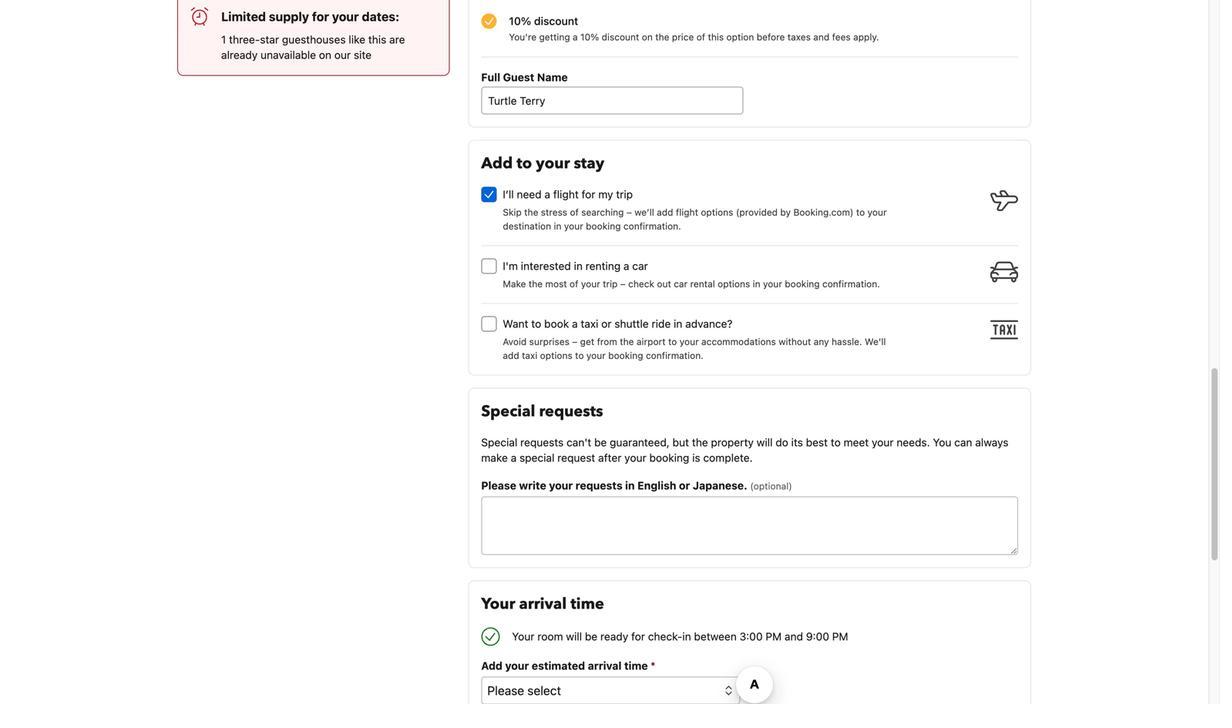 Task type: describe. For each thing, give the bounding box(es) containing it.
before
[[757, 32, 785, 43]]

book
[[545, 318, 569, 331]]

requests for special requests can't be guaranteed, but the property will do its best to meet your needs. you can always make a special request after your booking is complete.
[[521, 437, 564, 449]]

0 vertical spatial discount
[[534, 15, 579, 27]]

our
[[335, 49, 351, 61]]

accommodations
[[702, 337, 776, 348]]

your inside status
[[332, 9, 359, 24]]

rental
[[691, 279, 715, 290]]

getting
[[539, 32, 570, 43]]

1 vertical spatial and
[[785, 631, 804, 644]]

options inside skip the stress of searching – we'll add flight options (provided by booking.com) to your destination in your booking confirmation.
[[701, 207, 734, 218]]

i'm
[[503, 260, 518, 273]]

requests for special requests
[[539, 401, 604, 423]]

add your estimated arrival time *
[[481, 660, 656, 673]]

your left estimated
[[505, 660, 529, 673]]

taxi inside avoid surprises – get from the airport to your accommodations without any hassle. we'll add taxi options to your booking confirmation.
[[522, 351, 538, 361]]

your arrival time
[[481, 594, 605, 615]]

to up need
[[517, 153, 532, 174]]

out
[[657, 279, 672, 290]]

of for i'll need a flight for my trip
[[570, 207, 579, 218]]

renting
[[586, 260, 621, 273]]

*
[[651, 660, 656, 673]]

to inside special requests can't be guaranteed, but the property will do its best to meet your needs. you can always make a special request after your booking is complete.
[[831, 437, 841, 449]]

guaranteed,
[[610, 437, 670, 449]]

needs.
[[897, 437, 931, 449]]

i'll
[[503, 188, 514, 201]]

room
[[538, 631, 563, 644]]

in left the between
[[683, 631, 691, 644]]

surprises
[[530, 337, 570, 348]]

1 three-star guesthouses like this are already unavailable on our site
[[221, 33, 405, 61]]

request
[[558, 452, 596, 465]]

we'll
[[635, 207, 655, 218]]

of for i'm interested in renting a car
[[570, 279, 579, 290]]

your down renting
[[581, 279, 601, 290]]

add for add to your stay
[[481, 153, 513, 174]]

advance?
[[686, 318, 733, 331]]

1 horizontal spatial 10%
[[581, 32, 599, 43]]

group containing i'll need a flight for my trip
[[481, 181, 1025, 363]]

is
[[693, 452, 701, 465]]

without
[[779, 337, 812, 348]]

3:00 pm
[[740, 631, 782, 644]]

stress
[[541, 207, 568, 218]]

destination
[[503, 221, 551, 232]]

taxes
[[788, 32, 811, 43]]

2 vertical spatial requests
[[576, 480, 623, 492]]

fees
[[833, 32, 851, 43]]

a inside 10% discount you're getting a 10% discount on the price of this option before taxes and fees apply.
[[573, 32, 578, 43]]

1 horizontal spatial arrival
[[588, 660, 622, 673]]

1 horizontal spatial or
[[679, 480, 691, 492]]

0 horizontal spatial 10%
[[509, 15, 532, 27]]

can't
[[567, 437, 592, 449]]

are
[[390, 33, 405, 46]]

your right write
[[549, 480, 573, 492]]

after
[[598, 452, 622, 465]]

your down guaranteed,
[[625, 452, 647, 465]]

shuttle
[[615, 318, 649, 331]]

please write your requests in english or japanese. (optional)
[[481, 480, 793, 492]]

always
[[976, 437, 1009, 449]]

hassle.
[[832, 337, 863, 348]]

make
[[481, 452, 508, 465]]

name
[[537, 71, 568, 84]]

full guest name
[[481, 71, 568, 84]]

1 vertical spatial time
[[625, 660, 648, 673]]

get
[[580, 337, 595, 348]]

we'll
[[865, 337, 886, 348]]

i'm interested in renting a car
[[503, 260, 648, 273]]

any
[[814, 337, 829, 348]]

special requests can't be guaranteed, but the property will do its best to meet your needs. you can always make a special request after your booking is complete.
[[481, 437, 1009, 465]]

airport
[[637, 337, 666, 348]]

0 vertical spatial taxi
[[581, 318, 599, 331]]

dates:
[[362, 9, 400, 24]]

a right need
[[545, 188, 551, 201]]

apply.
[[854, 32, 880, 43]]

will inside special requests can't be guaranteed, but the property will do its best to meet your needs. you can always make a special request after your booking is complete.
[[757, 437, 773, 449]]

1
[[221, 33, 226, 46]]

your up without
[[763, 279, 783, 290]]

price
[[672, 32, 694, 43]]

to down ride
[[669, 337, 677, 348]]

flight inside skip the stress of searching – we'll add flight options (provided by booking.com) to your destination in your booking confirmation.
[[676, 207, 699, 218]]

Full Guest Name text field
[[481, 87, 744, 115]]

booking inside skip the stress of searching – we'll add flight options (provided by booking.com) to your destination in your booking confirmation.
[[586, 221, 621, 232]]

write
[[519, 480, 547, 492]]

your right booking.com)
[[868, 207, 887, 218]]

the inside 10% discount you're getting a 10% discount on the price of this option before taxes and fees apply.
[[656, 32, 670, 43]]

your for your arrival time
[[481, 594, 516, 615]]

supply
[[269, 9, 309, 24]]

please
[[481, 480, 517, 492]]

already
[[221, 49, 258, 61]]

best
[[806, 437, 828, 449]]

your room will be ready for check-in between 3:00 pm and 9:00 pm
[[512, 631, 849, 644]]

avoid surprises – get from the airport to your accommodations without any hassle. we'll add taxi options to your booking confirmation.
[[503, 337, 886, 361]]

meet
[[844, 437, 869, 449]]

property
[[711, 437, 754, 449]]

booking.com)
[[794, 207, 854, 218]]

from
[[597, 337, 618, 348]]

1 vertical spatial trip
[[603, 279, 618, 290]]

be for ready
[[585, 631, 598, 644]]



Task type: locate. For each thing, give the bounding box(es) containing it.
unavailable
[[261, 49, 316, 61]]

booking up without
[[785, 279, 820, 290]]

2 horizontal spatial –
[[627, 207, 632, 218]]

will left do
[[757, 437, 773, 449]]

this left option
[[708, 32, 724, 43]]

ready
[[601, 631, 629, 644]]

10% discount you're getting a 10% discount on the price of this option before taxes and fees apply.
[[509, 15, 880, 43]]

– left get
[[572, 337, 578, 348]]

the inside skip the stress of searching – we'll add flight options (provided by booking.com) to your destination in your booking confirmation.
[[524, 207, 539, 218]]

like
[[349, 33, 366, 46]]

skip
[[503, 207, 522, 218]]

on inside 1 three-star guesthouses like this are already unavailable on our site
[[319, 49, 332, 61]]

0 vertical spatial car
[[633, 260, 648, 273]]

the
[[656, 32, 670, 43], [524, 207, 539, 218], [529, 279, 543, 290], [620, 337, 634, 348], [692, 437, 708, 449]]

estimated
[[532, 660, 585, 673]]

want
[[503, 318, 529, 331]]

trip right my
[[616, 188, 633, 201]]

1 vertical spatial your
[[512, 631, 535, 644]]

add left estimated
[[481, 660, 503, 673]]

options down the surprises
[[540, 351, 573, 361]]

searching
[[582, 207, 624, 218]]

trip down renting
[[603, 279, 618, 290]]

0 vertical spatial special
[[481, 401, 536, 423]]

2 vertical spatial –
[[572, 337, 578, 348]]

0 vertical spatial or
[[602, 318, 612, 331]]

to down get
[[575, 351, 584, 361]]

by
[[781, 207, 791, 218]]

1 horizontal spatial taxi
[[581, 318, 599, 331]]

requests up special
[[521, 437, 564, 449]]

1 horizontal spatial flight
[[676, 207, 699, 218]]

options left (provided in the right of the page
[[701, 207, 734, 218]]

this inside 1 three-star guesthouses like this are already unavailable on our site
[[368, 33, 387, 46]]

0 vertical spatial add
[[657, 207, 674, 218]]

booking down from in the top of the page
[[609, 351, 644, 361]]

10% right getting
[[581, 32, 599, 43]]

and left fees
[[814, 32, 830, 43]]

in right rental
[[753, 279, 761, 290]]

in left renting
[[574, 260, 583, 273]]

to left book
[[532, 318, 542, 331]]

japanese.
[[693, 480, 748, 492]]

1 horizontal spatial time
[[625, 660, 648, 673]]

add for add your estimated arrival time *
[[481, 660, 503, 673]]

limited supply  for your dates:
[[221, 9, 400, 24]]

group
[[481, 181, 1025, 363]]

2 special from the top
[[481, 437, 518, 449]]

full
[[481, 71, 501, 84]]

0 vertical spatial –
[[627, 207, 632, 218]]

0 horizontal spatial this
[[368, 33, 387, 46]]

1 special from the top
[[481, 401, 536, 423]]

the up 'is'
[[692, 437, 708, 449]]

0 horizontal spatial add
[[503, 351, 520, 361]]

1 vertical spatial requests
[[521, 437, 564, 449]]

or
[[602, 318, 612, 331], [679, 480, 691, 492]]

1 horizontal spatial discount
[[602, 32, 640, 43]]

0 horizontal spatial or
[[602, 318, 612, 331]]

1 vertical spatial for
[[582, 188, 596, 201]]

add to your stay
[[481, 153, 605, 174]]

discount up getting
[[534, 15, 579, 27]]

arrival
[[519, 594, 567, 615], [588, 660, 622, 673]]

1 vertical spatial on
[[319, 49, 332, 61]]

a inside special requests can't be guaranteed, but the property will do its best to meet your needs. you can always make a special request after your booking is complete.
[[511, 452, 517, 465]]

for left my
[[582, 188, 596, 201]]

1 vertical spatial 10%
[[581, 32, 599, 43]]

confirmation. inside avoid surprises – get from the airport to your accommodations without any hassle. we'll add taxi options to your booking confirmation.
[[646, 351, 704, 361]]

1 horizontal spatial will
[[757, 437, 773, 449]]

2 vertical spatial for
[[632, 631, 645, 644]]

1 vertical spatial or
[[679, 480, 691, 492]]

2 vertical spatial of
[[570, 279, 579, 290]]

1 horizontal spatial –
[[621, 279, 626, 290]]

booking down "but"
[[650, 452, 690, 465]]

between
[[694, 631, 737, 644]]

your down get
[[587, 351, 606, 361]]

add inside avoid surprises – get from the airport to your accommodations without any hassle. we'll add taxi options to your booking confirmation.
[[503, 351, 520, 361]]

in inside skip the stress of searching – we'll add flight options (provided by booking.com) to your destination in your booking confirmation.
[[554, 221, 562, 232]]

(provided
[[736, 207, 778, 218]]

the down shuttle
[[620, 337, 634, 348]]

will right room
[[566, 631, 582, 644]]

limited
[[221, 9, 266, 24]]

0 horizontal spatial taxi
[[522, 351, 538, 361]]

star
[[260, 33, 279, 46]]

the left price
[[656, 32, 670, 43]]

taxi
[[581, 318, 599, 331], [522, 351, 538, 361]]

three-
[[229, 33, 260, 46]]

0 vertical spatial trip
[[616, 188, 633, 201]]

taxi up get
[[581, 318, 599, 331]]

avoid
[[503, 337, 527, 348]]

a right make
[[511, 452, 517, 465]]

guest
[[503, 71, 535, 84]]

the inside special requests can't be guaranteed, but the property will do its best to meet your needs. you can always make a special request after your booking is complete.
[[692, 437, 708, 449]]

interested
[[521, 260, 571, 273]]

9:00 pm
[[806, 631, 849, 644]]

1 vertical spatial arrival
[[588, 660, 622, 673]]

flight right we'll
[[676, 207, 699, 218]]

of right the most
[[570, 279, 579, 290]]

1 vertical spatial add
[[481, 660, 503, 673]]

1 vertical spatial discount
[[602, 32, 640, 43]]

2 vertical spatial options
[[540, 351, 573, 361]]

stay
[[574, 153, 605, 174]]

requests down after at the bottom
[[576, 480, 623, 492]]

1 horizontal spatial and
[[814, 32, 830, 43]]

options right rental
[[718, 279, 751, 290]]

0 vertical spatial of
[[697, 32, 706, 43]]

check
[[629, 279, 655, 290]]

time
[[571, 594, 605, 615], [625, 660, 648, 673]]

on left our
[[319, 49, 332, 61]]

booking down searching
[[586, 221, 621, 232]]

do
[[776, 437, 789, 449]]

for
[[312, 9, 329, 24], [582, 188, 596, 201], [632, 631, 645, 644]]

– left check
[[621, 279, 626, 290]]

the inside avoid surprises – get from the airport to your accommodations without any hassle. we'll add taxi options to your booking confirmation.
[[620, 337, 634, 348]]

1 vertical spatial add
[[503, 351, 520, 361]]

1 vertical spatial –
[[621, 279, 626, 290]]

guesthouses
[[282, 33, 346, 46]]

requests inside special requests can't be guaranteed, but the property will do its best to meet your needs. you can always make a special request after your booking is complete.
[[521, 437, 564, 449]]

confirmation. down we'll
[[624, 221, 681, 232]]

on left price
[[642, 32, 653, 43]]

of inside skip the stress of searching – we'll add flight options (provided by booking.com) to your destination in your booking confirmation.
[[570, 207, 579, 218]]

or inside 'group'
[[602, 318, 612, 331]]

requests
[[539, 401, 604, 423], [521, 437, 564, 449], [576, 480, 623, 492]]

a right getting
[[573, 32, 578, 43]]

0 vertical spatial will
[[757, 437, 773, 449]]

on inside 10% discount you're getting a 10% discount on the price of this option before taxes and fees apply.
[[642, 32, 653, 43]]

but
[[673, 437, 689, 449]]

1 vertical spatial special
[[481, 437, 518, 449]]

be inside special requests can't be guaranteed, but the property will do its best to meet your needs. you can always make a special request after your booking is complete.
[[595, 437, 607, 449]]

of
[[697, 32, 706, 43], [570, 207, 579, 218], [570, 279, 579, 290]]

1 horizontal spatial on
[[642, 32, 653, 43]]

0 vertical spatial flight
[[554, 188, 579, 201]]

1 horizontal spatial car
[[674, 279, 688, 290]]

2 add from the top
[[481, 660, 503, 673]]

add down avoid
[[503, 351, 520, 361]]

of inside 10% discount you're getting a 10% discount on the price of this option before taxes and fees apply.
[[697, 32, 706, 43]]

site
[[354, 49, 372, 61]]

in down stress
[[554, 221, 562, 232]]

will
[[757, 437, 773, 449], [566, 631, 582, 644]]

1 horizontal spatial for
[[582, 188, 596, 201]]

add inside skip the stress of searching – we'll add flight options (provided by booking.com) to your destination in your booking confirmation.
[[657, 207, 674, 218]]

0 horizontal spatial time
[[571, 594, 605, 615]]

0 vertical spatial your
[[481, 594, 516, 615]]

1 vertical spatial options
[[718, 279, 751, 290]]

to inside skip the stress of searching – we'll add flight options (provided by booking.com) to your destination in your booking confirmation.
[[857, 207, 865, 218]]

its
[[792, 437, 803, 449]]

1 horizontal spatial this
[[708, 32, 724, 43]]

0 vertical spatial on
[[642, 32, 653, 43]]

be for guaranteed,
[[595, 437, 607, 449]]

special
[[520, 452, 555, 465]]

0 horizontal spatial for
[[312, 9, 329, 24]]

arrival up room
[[519, 594, 567, 615]]

2 horizontal spatial for
[[632, 631, 645, 644]]

your up like
[[332, 9, 359, 24]]

0 vertical spatial requests
[[539, 401, 604, 423]]

option
[[727, 32, 754, 43]]

on
[[642, 32, 653, 43], [319, 49, 332, 61]]

car up check
[[633, 260, 648, 273]]

add up i'll
[[481, 153, 513, 174]]

the left the most
[[529, 279, 543, 290]]

confirmation. up hassle.
[[823, 279, 881, 290]]

this left are
[[368, 33, 387, 46]]

0 vertical spatial time
[[571, 594, 605, 615]]

None text field
[[481, 497, 1019, 556]]

special requests
[[481, 401, 604, 423]]

special for special requests can't be guaranteed, but the property will do its best to meet your needs. you can always make a special request after your booking is complete.
[[481, 437, 518, 449]]

check-
[[648, 631, 683, 644]]

0 horizontal spatial discount
[[534, 15, 579, 27]]

and right 3:00 pm
[[785, 631, 804, 644]]

1 vertical spatial will
[[566, 631, 582, 644]]

0 vertical spatial and
[[814, 32, 830, 43]]

for inside status
[[312, 9, 329, 24]]

to right best
[[831, 437, 841, 449]]

booking inside special requests can't be guaranteed, but the property will do its best to meet your needs. you can always make a special request after your booking is complete.
[[650, 452, 690, 465]]

add right we'll
[[657, 207, 674, 218]]

my
[[599, 188, 613, 201]]

ride
[[652, 318, 671, 331]]

this inside 10% discount you're getting a 10% discount on the price of this option before taxes and fees apply.
[[708, 32, 724, 43]]

your up i'll need a flight for my trip
[[536, 153, 570, 174]]

0 horizontal spatial flight
[[554, 188, 579, 201]]

this
[[708, 32, 724, 43], [368, 33, 387, 46]]

1 add from the top
[[481, 153, 513, 174]]

make the most of your trip – check out car rental options in your booking confirmation.
[[503, 279, 881, 290]]

you're
[[509, 32, 537, 43]]

your down stress
[[564, 221, 584, 232]]

time up ready
[[571, 594, 605, 615]]

1 vertical spatial taxi
[[522, 351, 538, 361]]

1 vertical spatial of
[[570, 207, 579, 218]]

– inside skip the stress of searching – we'll add flight options (provided by booking.com) to your destination in your booking confirmation.
[[627, 207, 632, 218]]

for right ready
[[632, 631, 645, 644]]

or right english
[[679, 480, 691, 492]]

0 vertical spatial confirmation.
[[624, 221, 681, 232]]

special inside special requests can't be guaranteed, but the property will do its best to meet your needs. you can always make a special request after your booking is complete.
[[481, 437, 518, 449]]

skip the stress of searching – we'll add flight options (provided by booking.com) to your destination in your booking confirmation.
[[503, 207, 887, 232]]

0 vertical spatial add
[[481, 153, 513, 174]]

booking inside avoid surprises – get from the airport to your accommodations without any hassle. we'll add taxi options to your booking confirmation.
[[609, 351, 644, 361]]

confirmation. down airport
[[646, 351, 704, 361]]

(optional)
[[751, 481, 793, 492]]

1 vertical spatial flight
[[676, 207, 699, 218]]

or up from in the top of the page
[[602, 318, 612, 331]]

1 vertical spatial confirmation.
[[823, 279, 881, 290]]

add
[[657, 207, 674, 218], [503, 351, 520, 361]]

discount left price
[[602, 32, 640, 43]]

0 vertical spatial be
[[595, 437, 607, 449]]

of right price
[[697, 32, 706, 43]]

discount
[[534, 15, 579, 27], [602, 32, 640, 43]]

0 vertical spatial 10%
[[509, 15, 532, 27]]

special for special requests
[[481, 401, 536, 423]]

complete.
[[704, 452, 753, 465]]

0 horizontal spatial –
[[572, 337, 578, 348]]

0 horizontal spatial arrival
[[519, 594, 567, 615]]

be left ready
[[585, 631, 598, 644]]

flight up stress
[[554, 188, 579, 201]]

for up guesthouses
[[312, 9, 329, 24]]

your for your room will be ready for check-in between 3:00 pm and 9:00 pm
[[512, 631, 535, 644]]

your right meet
[[872, 437, 894, 449]]

limited supply  for your dates: status
[[177, 0, 450, 76]]

– left we'll
[[627, 207, 632, 218]]

make
[[503, 279, 526, 290]]

0 horizontal spatial car
[[633, 260, 648, 273]]

10%
[[509, 15, 532, 27], [581, 32, 599, 43]]

and inside 10% discount you're getting a 10% discount on the price of this option before taxes and fees apply.
[[814, 32, 830, 43]]

taxi down avoid
[[522, 351, 538, 361]]

your down advance?
[[680, 337, 699, 348]]

a up check
[[624, 260, 630, 273]]

1 vertical spatial be
[[585, 631, 598, 644]]

0 horizontal spatial on
[[319, 49, 332, 61]]

1 vertical spatial car
[[674, 279, 688, 290]]

a
[[573, 32, 578, 43], [545, 188, 551, 201], [624, 260, 630, 273], [572, 318, 578, 331], [511, 452, 517, 465]]

to right booking.com)
[[857, 207, 865, 218]]

options inside avoid surprises – get from the airport to your accommodations without any hassle. we'll add taxi options to your booking confirmation.
[[540, 351, 573, 361]]

booking
[[586, 221, 621, 232], [785, 279, 820, 290], [609, 351, 644, 361], [650, 452, 690, 465]]

0 horizontal spatial and
[[785, 631, 804, 644]]

0 vertical spatial arrival
[[519, 594, 567, 615]]

requests up can't
[[539, 401, 604, 423]]

0 horizontal spatial will
[[566, 631, 582, 644]]

in left english
[[626, 480, 635, 492]]

car right out
[[674, 279, 688, 290]]

1 horizontal spatial add
[[657, 207, 674, 218]]

in right ride
[[674, 318, 683, 331]]

want to book a taxi or shuttle ride in advance?
[[503, 318, 733, 331]]

you
[[933, 437, 952, 449]]

and
[[814, 32, 830, 43], [785, 631, 804, 644]]

2 vertical spatial confirmation.
[[646, 351, 704, 361]]

options
[[701, 207, 734, 218], [718, 279, 751, 290], [540, 351, 573, 361]]

a right book
[[572, 318, 578, 331]]

be up after at the bottom
[[595, 437, 607, 449]]

the up the destination
[[524, 207, 539, 218]]

time left *
[[625, 660, 648, 673]]

confirmation. inside skip the stress of searching – we'll add flight options (provided by booking.com) to your destination in your booking confirmation.
[[624, 221, 681, 232]]

of down i'll need a flight for my trip
[[570, 207, 579, 218]]

0 vertical spatial for
[[312, 9, 329, 24]]

arrival down ready
[[588, 660, 622, 673]]

10% up you're
[[509, 15, 532, 27]]

– inside avoid surprises – get from the airport to your accommodations without any hassle. we'll add taxi options to your booking confirmation.
[[572, 337, 578, 348]]

i'll need a flight for my trip
[[503, 188, 633, 201]]

0 vertical spatial options
[[701, 207, 734, 218]]

can
[[955, 437, 973, 449]]



Task type: vqa. For each thing, say whether or not it's contained in the screenshot.
are
yes



